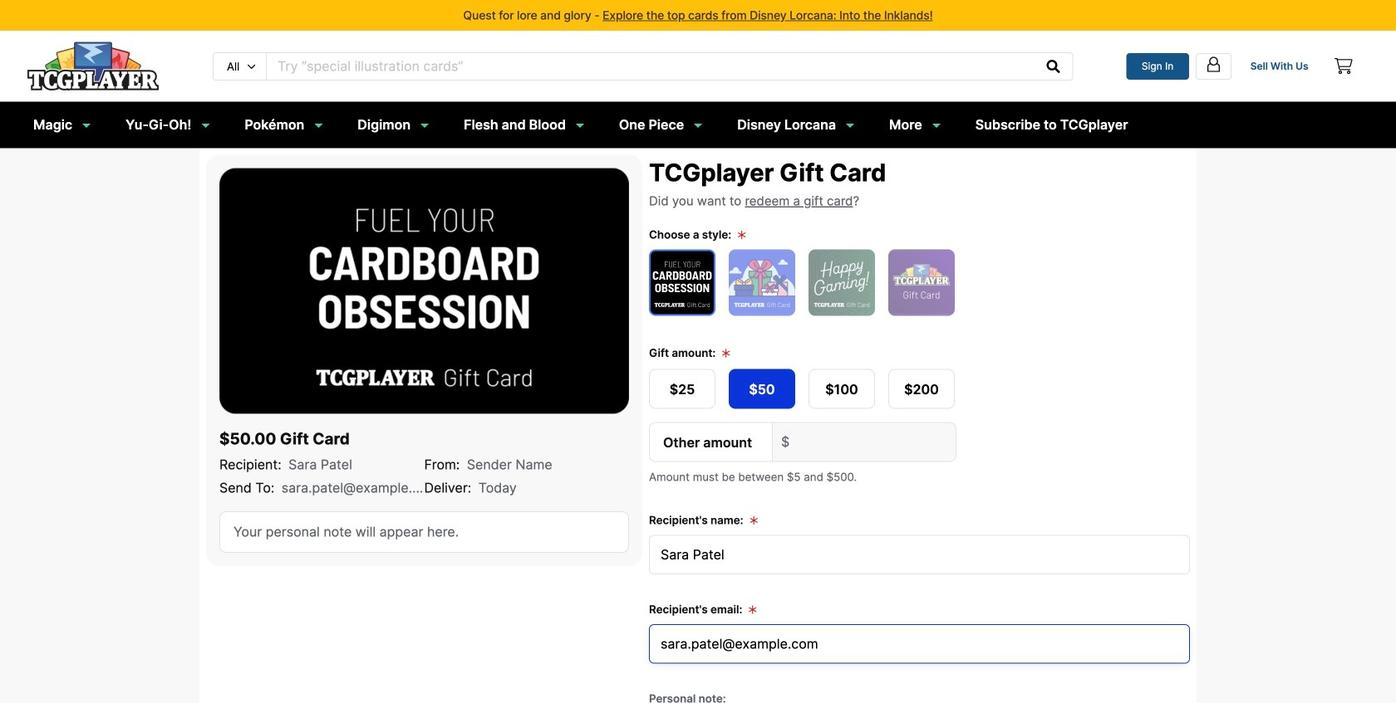 Task type: locate. For each thing, give the bounding box(es) containing it.
asterisk image for recipient's email: email field
[[749, 606, 757, 616]]

None text field
[[798, 424, 956, 462]]

view your shopping cart image
[[1335, 58, 1353, 74]]

1 vertical spatial asterisk image
[[750, 516, 758, 526]]

None text field
[[267, 53, 1035, 80]]

Recipient's name: text field
[[649, 536, 1190, 575]]

asterisk image
[[738, 230, 746, 240], [750, 516, 758, 526], [749, 606, 757, 616]]

asterisk image
[[722, 349, 731, 359]]

2 vertical spatial asterisk image
[[749, 606, 757, 616]]

cardboard obsession gift card image
[[219, 168, 629, 414]]

user icon image
[[1205, 56, 1222, 73]]



Task type: describe. For each thing, give the bounding box(es) containing it.
Recipient's email: email field
[[649, 625, 1190, 665]]

submit your search image
[[1047, 60, 1060, 73]]

0 vertical spatial asterisk image
[[738, 230, 746, 240]]

tcgplayer.com image
[[27, 41, 160, 91]]

asterisk image for recipient's name: text box
[[750, 516, 758, 526]]



